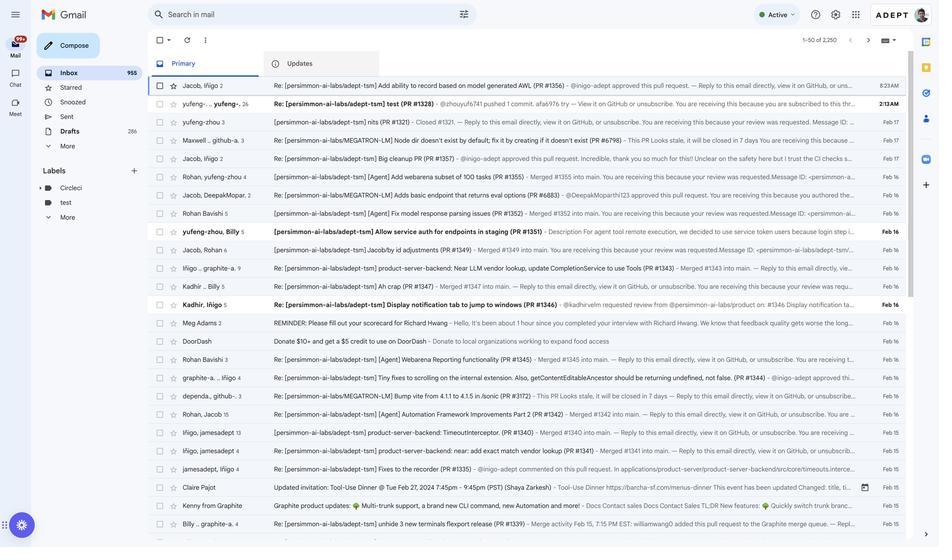 Task type: locate. For each thing, give the bounding box(es) containing it.
meet heading
[[0, 111, 31, 118]]

a. down kenny from graphite
[[228, 520, 233, 528]]

no
[[880, 155, 887, 163]]

, down maxwell
[[201, 155, 202, 163]]

0 horizontal spatial new
[[405, 520, 417, 528]]

tab list containing primary
[[148, 51, 906, 77]]

2 re: from the top
[[274, 100, 284, 108]]

feb 16 for merged #1342 into main. — reply to this email directly, view it on github, or unsubscribe. you are receiving this because your rev
[[883, 411, 899, 418]]

1 17 from the top
[[894, 119, 899, 126]]

more button
[[37, 139, 143, 153], [37, 210, 143, 225]]

view up re: [persimmon-ai-labs/adept-tsm] display notification tab to jump to windows (pr #1346) - @kadhirvelm requested review from @persimmon-ai-labs/product on: #1346 display notification tab to jump to windows as a code
[[599, 283, 612, 291]]

0 vertical spatial product-
[[378, 264, 404, 272]]

chat heading
[[0, 81, 31, 89]]

yufeng- up jacob , rohan 6
[[183, 228, 208, 236]]

feb for [persimmon-ai-labs/adept-tsm] nits (pr #1321) - closed #1321. — reply to this email directly, view it on github, or unsubscribe. you are receiving this because your review was requested. message id: <persimmon-ai-labs/adept-tsm
[[883, 119, 893, 126]]

2 row from the top
[[148, 95, 939, 113]]

24 ͏ from the left
[[647, 338, 649, 346]]

terminal
[[405, 538, 428, 546]]

1 horizontal spatial +
[[936, 465, 939, 473]]

10 re: from the top
[[274, 374, 283, 382]]

adept up re: [persimmon-ai-labs/adept-tsm] test (pr #1328) - @zhouyuf6741 pushed 1 commit. afa6976 try — view it on github or unsubscribe. you are receiving this because you are subscribed to this thread. message id: <persimmon-
[[594, 82, 610, 90]]

1 jump from the left
[[469, 301, 485, 309]]

refresh image
[[183, 36, 192, 45]]

2 ͏ from the left
[[611, 338, 613, 346]]

navigation
[[0, 29, 32, 547]]

re: for re: [persimmon-ai-labs/megatron-lm] adds basic endpoint that returns eval options (pr #6883) - @deepakmoparthi123 approved this pull request. you are receiving this because you authored the thread.message id: <persimmo
[[274, 191, 283, 199]]

2 jacob , iñigo 2 from the top
[[183, 155, 223, 163]]

38 ͏ from the left
[[670, 338, 671, 346]]

2 donate from the left
[[433, 338, 454, 346]]

0 vertical spatial model
[[467, 82, 485, 90]]

1 lm] from the top
[[381, 137, 393, 145]]

re: [persimmon-ai-labs/adept-tsm] fixes to the recorder (pr #1335) - @inigo-adept commented on this pull request. in applications/product-server/product-server-backend/src/core/timeouts.interceptor.ts: > + executioncontext, +
[[274, 465, 939, 473]]

feb for reminder: please fill out your scorecard for richard hwang - hello, it's been about 1 hour since you completed your interview with richard hwang. we know that feedback quality gets worse the longer you wait to submit. in fact, on
[[883, 320, 892, 327]]

50 ͏ from the left
[[689, 338, 691, 346]]

1 jacob , iñigo 2 from the top
[[183, 82, 223, 90]]

row containing jamesadept
[[148, 460, 939, 479]]

for right scorecard
[[394, 319, 402, 327]]

automation down zarkesh)
[[516, 502, 549, 510]]

99+
[[16, 36, 25, 42]]

navigation containing mail
[[0, 29, 32, 547]]

(pr left #6883)
[[527, 191, 537, 199]]

backend:
[[426, 264, 452, 272], [415, 429, 442, 437], [426, 447, 452, 455]]

1 feb 17 from the top
[[883, 119, 899, 126]]

(pr left #1341)
[[564, 447, 574, 455]]

2 lm] from the top
[[381, 191, 393, 199]]

, up rohan bavishi 5
[[201, 191, 202, 199]]

in right branches on the bottom right of page
[[860, 502, 865, 510]]

and
[[312, 338, 323, 346], [551, 502, 562, 510]]

#1342
[[594, 411, 611, 419]]

,
[[201, 82, 202, 90], [201, 155, 202, 163], [201, 173, 203, 181], [201, 191, 202, 199], [223, 228, 224, 236], [201, 246, 202, 254], [203, 301, 205, 309], [210, 392, 212, 400], [201, 410, 203, 418], [197, 429, 199, 437], [197, 447, 199, 455], [217, 465, 218, 473]]

feb for re: [persimmon-ai-labs/adept-tsm] product-server-backend: near: add exact match vendor lookup (pr #1341) -
[[883, 448, 892, 455]]

[persimmon- for re: [persimmon-ai-labs/adept-tsm] product-server-backend: near: add exact match vendor lookup (pr #1341) -
[[285, 447, 322, 455]]

Search in mail search field
[[148, 4, 477, 26]]

#6883)
[[539, 191, 560, 199]]

feb for re: [persimmon-ai-labs/adept-tsm] ah crap (pr #1347) - merged #1347 into main. — reply to this email directly, view it on github, or unsubscribe. you are receiving this because your review was requested. message id: <persimmon
[[883, 283, 892, 290]]

feb 15 for re: [persimmon-ai-labs/adept-tsm] fixes to the recorder (pr #1335)
[[883, 466, 899, 473]]

github- down graphite-a. .. iñigo 4
[[213, 392, 235, 400]]

this up #1342)
[[537, 392, 549, 400]]

2 service from the left
[[734, 228, 755, 236]]

feb for [persimmon-ai-labs/adept-tsm] [agent] add webarena subset of 100 tasks (pr #1355) - merged #1355 into main. you are receiving this because your review was requested.message id: <persimmon-ai-labs/adept-tsm/pull/1355/issu
[[883, 174, 892, 181]]

vendor right llm
[[484, 264, 504, 272]]

3 re: from the top
[[274, 137, 283, 145]]

26 ͏ from the left
[[650, 338, 652, 346]]

of inside row
[[456, 173, 462, 181]]

server-
[[404, 264, 426, 272], [394, 429, 415, 437], [404, 447, 426, 455], [730, 465, 751, 473]]

11 re: from the top
[[274, 392, 283, 400]]

0 vertical spatial feb 17
[[883, 119, 899, 126]]

40 ͏ from the left
[[673, 338, 675, 346]]

35 ͏ from the left
[[665, 338, 667, 346]]

iñigo down maxwell .. github-a. 3
[[204, 155, 218, 163]]

0 horizontal spatial of
[[456, 173, 462, 181]]

server/product-
[[684, 465, 730, 473]]

5 inside kadhir .. billy 5
[[222, 284, 225, 290]]

doordash up webarena
[[397, 338, 426, 346]]

inbox link
[[60, 69, 78, 77]]

2 inside jacob , deepakmopar. 2
[[248, 192, 251, 199]]

trunk up unhide in the bottom of the page
[[379, 502, 394, 510]]

1 vertical spatial if
[[853, 155, 857, 163]]

#1339)
[[505, 520, 525, 528]]

2 vertical spatial product-
[[378, 447, 404, 455]]

notification up worse
[[809, 301, 842, 309]]

move image
[[1, 520, 5, 531], [5, 520, 8, 531]]

a. down the yufeng-. .. yufeng-. 26
[[234, 136, 239, 144]]

donate
[[274, 338, 295, 346], [433, 338, 454, 346]]

primary tab
[[148, 51, 263, 77]]

display down crap
[[387, 301, 410, 309]]

, for re: [persimmon-ai-labs/adept-tsm] product-server-backend: near: add exact match vendor lookup (pr #1341) -
[[197, 447, 199, 455]]

3 feb 15 from the top
[[883, 466, 899, 473]]

cli down description
[[904, 502, 914, 510]]

graphite- for re: [persimmon-ai-labs/adept-tsm] product-server-backend: near llm vendor lookup, update completionservice to use tools (pr #1343) -
[[203, 264, 231, 272]]

[persimmon- for re: [persimmon-ai-labs/adept-tsm] test (pr #1328) - @zhouyuf6741 pushed 1 commit. afa6976 try — view it on github or unsubscribe. you are receiving this because you are subscribed to this thread. message id: <persimmon-
[[286, 100, 326, 108]]

1 vertical spatial pr
[[551, 392, 558, 400]]

vite
[[413, 392, 423, 400]]

jamesadept up claire pajot
[[183, 465, 217, 473]]

model up @zhouyuf6741
[[467, 82, 485, 90]]

that right know
[[728, 319, 740, 327]]

feb 16 for merged #1345 into main. — reply to this email directly, view it on github, or unsubscribe. you are receiving this because your review was re
[[883, 356, 899, 363]]

bavishi for [persimmon-
[[203, 210, 223, 218]]

re: for re: [persimmon-ai-labs/adept-tsm] [agent] automation framework improvements part 2 (pr #1342) - merged #1342 into main. — reply to this email directly, view it on github, or unsubscribe. you are receiving this because your rev
[[274, 411, 283, 419]]

1 vertical spatial this
[[713, 484, 725, 492]]

rohan for jacob
[[183, 410, 201, 418]]

release
[[471, 520, 492, 528]]

0 horizontal spatial doesn't
[[421, 137, 443, 145]]

node
[[394, 137, 410, 145]]

[persimmon- for re: [persimmon-ai-labs/adept-tsm] [agent] webarena reporting functionality (pr #1345) - merged #1345 into main. — reply to this email directly, view it on github, or unsubscribe. you are receiving this because your review was re
[[285, 356, 322, 364]]

re: for re: [persimmon-ai-labs/adept-tsm] fixes to the recorder (pr #1335) - @inigo-adept commented on this pull request. in applications/product-server/product-server-backend/src/core/timeouts.interceptor.ts: > + executioncontext, +
[[274, 465, 283, 473]]

45 ͏ from the left
[[681, 338, 683, 346]]

billy .. graphite-a. 5
[[183, 538, 238, 546]]

kadhir .. billy 5
[[183, 283, 225, 291]]

21 row from the top
[[148, 442, 906, 460]]

zhou for ,
[[208, 228, 223, 236]]

16 for this pr looks stale, it will be closed in 7 days — reply to this email directly, view it on github, or unsubscribe. you are receiving this because
[[894, 393, 899, 400]]

thank
[[613, 155, 629, 163]]

2 so from the left
[[844, 155, 851, 163]]

0 vertical spatial requested.message
[[740, 173, 798, 181]]

on
[[458, 82, 466, 90], [797, 82, 805, 90], [599, 100, 606, 108], [563, 118, 571, 126], [719, 155, 726, 163], [619, 283, 626, 291], [934, 319, 939, 327], [389, 338, 396, 346], [717, 356, 724, 364], [440, 374, 448, 382], [775, 392, 783, 400], [749, 411, 756, 419], [720, 429, 727, 437], [555, 465, 563, 473], [695, 538, 702, 546]]

70 ͏ from the left
[[722, 338, 724, 346]]

3 right unhide in the bottom of the page
[[400, 520, 403, 528]]

main content
[[148, 51, 939, 547]]

row up zarkesh)
[[148, 460, 939, 479]]

sent link
[[60, 113, 73, 121]]

1 horizontal spatial tool-
[[558, 484, 573, 492]]

execution,
[[648, 228, 678, 236]]

switch
[[794, 502, 813, 510]]

yufeng- left "26"
[[214, 100, 239, 108]]

calendar event image
[[860, 483, 870, 492]]

1 vertical spatial requested
[[911, 538, 939, 546]]

57 ͏ from the left
[[701, 338, 703, 346]]

1 horizontal spatial service
[[734, 228, 755, 236]]

44 ͏ from the left
[[680, 338, 681, 346]]

2 horizontal spatial for
[[669, 155, 678, 163]]

server- down the adjustments
[[404, 264, 426, 272]]

#1349)
[[452, 246, 472, 254]]

16 for @deepakmoparthi123 approved this pull request. you are receiving this because you authored the thread.message id: <persimmo
[[894, 192, 899, 199]]

, for re: [persimmon-ai-labs/adept-tsm] big cleanup pr (pr #1357) - @inigo-adept approved this pull request. incredible, thank you so much for this!! unclear on the safety here but i trust the ci checks so if there's no prisma e
[[201, 155, 202, 163]]

0 horizontal spatial windows
[[495, 301, 522, 309]]

or
[[830, 82, 836, 90], [629, 100, 635, 108], [596, 118, 602, 126], [651, 283, 657, 291], [750, 356, 756, 364], [808, 392, 814, 400], [781, 411, 787, 419], [752, 429, 758, 437], [727, 538, 733, 546]]

16 for merged #1349 into main. you are receiving this because your review was requested.message id: <persimmon-ai-labs/adept-tsm/pull/1349/issue_event/118349669
[[894, 247, 899, 254]]

feb for re: [persimmon-ai-labs/adept-tsm] big cleanup pr (pr #1357) - @inigo-adept approved this pull request. incredible, thank you so much for this!! unclear on the safety here but i trust the ci checks so if there's no prisma e
[[883, 156, 893, 162]]

notification
[[412, 301, 448, 309], [809, 301, 842, 309]]

your right out
[[349, 319, 362, 327]]

also,
[[515, 374, 529, 382]]

2 more button from the top
[[37, 210, 143, 225]]

27 ͏ from the left
[[652, 338, 653, 346]]

3 inside the rohan bavishi 3
[[225, 357, 228, 363]]

[persimmon- for re: [persimmon-ai-labs/adept-tsm] product-server-backend: near llm vendor lookup, update completionservice to use tools (pr #1343) -
[[285, 264, 322, 272]]

2 feb 17 from the top
[[883, 137, 899, 144]]

1 vertical spatial feb 17
[[883, 137, 899, 144]]

jump up wait on the right bottom of page
[[862, 301, 877, 309]]

main content containing primary
[[148, 51, 939, 547]]

5 inside kadhir , iñigo 5
[[224, 302, 227, 309]]

row
[[148, 77, 939, 95], [148, 95, 939, 113], [148, 113, 939, 132], [148, 132, 906, 150], [148, 150, 914, 168], [148, 168, 939, 186], [148, 186, 939, 205], [148, 205, 939, 223], [148, 223, 939, 241], [148, 241, 939, 259], [148, 259, 906, 278], [148, 278, 939, 296], [148, 296, 939, 314], [148, 314, 939, 333], [148, 333, 906, 351], [148, 351, 939, 369], [148, 369, 906, 387], [148, 387, 939, 406], [148, 406, 939, 424], [148, 424, 939, 442], [148, 442, 906, 460], [148, 460, 939, 479], [148, 479, 939, 497], [148, 497, 916, 515], [148, 515, 939, 533], [148, 533, 939, 547]]

51 ͏ from the left
[[691, 338, 693, 346]]

re: [persimmon-ai-labs/adept-tsm] test (pr #1328) - @zhouyuf6741 pushed 1 commit. afa6976 try — view it on github or unsubscribe. you are receiving this because you are subscribed to this thread. message id: <persimmon-
[[274, 100, 939, 108]]

[persimmon- for re: [persimmon-ai-labs/adept-tsm] ah crap (pr #1347) - merged #1347 into main. — reply to this email directly, view it on github, or unsubscribe. you are receiving this because your review was requested. message id: <persimmon
[[285, 283, 322, 291]]

0 vertical spatial use
[[722, 228, 733, 236]]

$5
[[341, 338, 349, 346]]

0 horizontal spatial doordash
[[183, 338, 212, 346]]

1 vertical spatial github-
[[213, 392, 235, 400]]

extension.
[[484, 374, 513, 382]]

0 horizontal spatial for
[[394, 319, 402, 327]]

16 for merged #1352 into main. you are receiving this because your review was requested.message id: <persimmon-ai-labs/adept-tsm/pull/1352/issue
[[894, 210, 899, 217]]

49 ͏ from the left
[[688, 338, 689, 346]]

16 for description for agent tool remote execution, we decided to use service token users because login step is getting pretty complicated. m
[[893, 229, 899, 235]]

tab up longer
[[844, 301, 853, 309]]

1 horizontal spatial trunk
[[814, 502, 829, 510]]

updates:
[[325, 502, 351, 510]]

doordash down meg adams 2
[[183, 338, 212, 346]]

pr left looks
[[551, 392, 558, 400]]

6 ͏ from the left
[[617, 338, 619, 346]]

7 re: from the top
[[274, 283, 283, 291]]

for right the auth
[[434, 228, 443, 236]]

2 vertical spatial backend:
[[426, 447, 452, 455]]

requested
[[603, 301, 632, 309], [911, 538, 939, 546]]

1 horizontal spatial notification
[[809, 301, 842, 309]]

re:
[[274, 82, 283, 90], [274, 100, 284, 108], [274, 137, 283, 145], [274, 155, 283, 163], [274, 191, 283, 199], [274, 264, 283, 272], [274, 283, 283, 291], [274, 301, 284, 309], [274, 356, 283, 364], [274, 374, 283, 382], [274, 392, 283, 400], [274, 411, 283, 419], [274, 447, 283, 455], [274, 465, 283, 473], [274, 520, 283, 528], [274, 538, 283, 546]]

feb for re: [persimmon-ai-labs/megatron-lm] bump vite from 4.1.1 to 4.1.5 in /sonic (pr #3172) - this pr looks stale, it will be closed in 7 days — reply to this email directly, view it on github, or unsubscribe. you are receiving this because
[[883, 393, 892, 400]]

description
[[548, 228, 582, 236]]

re: for re: [persimmon-ai-labs/megatron-lm] bump vite from 4.1.1 to 4.1.5 in /sonic (pr #3172) - this pr looks stale, it will be closed in 7 days — reply to this email directly, view it on github, or unsubscribe. you are receiving this because
[[274, 392, 283, 400]]

merge
[[531, 520, 550, 528]]

approved up remote
[[631, 191, 659, 199]]

sf.com/menus-
[[650, 484, 693, 492]]

new down (shaya in the bottom of the page
[[502, 502, 514, 510]]

2 vertical spatial from
[[202, 502, 216, 510]]

jamesadept down the iñigo , jamesadept 13 at the left
[[200, 447, 234, 455]]

3 feb 17 from the top
[[883, 156, 899, 162]]

row up update
[[148, 241, 939, 259]]

cleanup
[[389, 155, 413, 163]]

1 horizontal spatial for
[[434, 228, 443, 236]]

20 ͏ from the left
[[640, 338, 642, 346]]

food
[[574, 338, 587, 346]]

[persimmon- for re: [persimmon-ai-labs/megatron-lm] adds basic endpoint that returns eval options (pr #6883) - @deepakmoparthi123 approved this pull request. you are receiving this because you authored the thread.message id: <persimmo
[[285, 191, 322, 199]]

this
[[537, 392, 549, 400], [713, 484, 725, 492]]

location,
[[859, 484, 883, 492]]

2 bavishi from the top
[[203, 356, 223, 364]]

1 horizontal spatial new
[[446, 502, 457, 510]]

feb for [persimmon-ai-labs/adept-tsm] allow service auth for endpoints in staging (pr #1351) - description for agent tool remote execution, we decided to use service token users because login step is getting pretty complicated. m
[[882, 229, 892, 235]]

(pr left #1335)
[[440, 465, 450, 473]]

rohan down dependa.
[[183, 410, 201, 418]]

25 row from the top
[[148, 515, 939, 533]]

by
[[459, 137, 466, 145], [506, 137, 513, 145]]

6 re: from the top
[[274, 264, 283, 272]]

15 re: from the top
[[274, 520, 283, 528]]

your down unclear at the top right of the page
[[692, 173, 705, 181]]

1 horizontal spatial been
[[756, 484, 771, 492]]

1 doordash from the left
[[183, 338, 212, 346]]

1 vertical spatial backend:
[[415, 429, 442, 437]]

yufeng-zhou , billy 5
[[183, 228, 244, 236]]

10 ͏ from the left
[[624, 338, 626, 346]]

row containing meg adams
[[148, 314, 939, 333]]

row containing dependa.
[[148, 387, 939, 406]]

feb for donate $10+ and get a $5 credit to use on doordash - donate to local organizations working to expand food access ͏ ͏ ͏ ͏ ͏ ͏ ͏ ͏ ͏ ͏ ͏ ͏ ͏ ͏ ͏ ͏ ͏ ͏ ͏ ͏ ͏ ͏ ͏ ͏ ͏ ͏ ͏ ͏ ͏ ͏ ͏ ͏ ͏ ͏ ͏ ͏ ͏ ͏ ͏ ͏ ͏ ͏ ͏ ͏ ͏ ͏ ͏ ͏ ͏ ͏ ͏ ͏ ͏ ͏ ͏ ͏ ͏ ͏ ͏ ͏ ͏ ͏ ͏ ͏ ͏ ͏ ͏ ͏ ͏ ͏ ͏
[[883, 338, 892, 345]]

billy
[[226, 228, 239, 236], [208, 283, 220, 291], [183, 520, 194, 528], [183, 538, 194, 546]]

0 horizontal spatial use
[[377, 338, 387, 346]]

4 inside jamesadept , iñigo 4
[[236, 466, 239, 473]]

0 horizontal spatial a
[[336, 338, 340, 346]]

0 horizontal spatial that
[[455, 191, 467, 199]]

this left event at the bottom of page
[[713, 484, 725, 492]]

0 vertical spatial in
[[912, 319, 917, 327]]

into right #1349
[[521, 246, 532, 254]]

0 horizontal spatial been
[[482, 319, 497, 327]]

0 horizontal spatial model
[[401, 210, 419, 218]]

1 kadhir from the top
[[183, 283, 201, 291]]

1 vertical spatial from
[[425, 392, 438, 400]]

0 vertical spatial automation
[[402, 411, 435, 419]]

framework
[[437, 411, 469, 419]]

merged down stale, on the bottom of the page
[[570, 411, 592, 419]]

4 inside billy .. graphite-a. 4
[[235, 521, 238, 528]]

2 horizontal spatial from
[[654, 301, 668, 309]]

14 ͏ from the left
[[631, 338, 632, 346]]

2 labs/megatron- from the top
[[330, 191, 381, 199]]

row containing maxwell
[[148, 132, 906, 150]]

, up jacob , deepakmopar. 2
[[201, 173, 203, 181]]

approved up 'github'
[[612, 82, 640, 90]]

graphite down updated
[[274, 502, 299, 510]]

lm] for adds
[[381, 191, 393, 199]]

0 vertical spatial vendor
[[484, 264, 504, 272]]

None checkbox
[[155, 36, 164, 45], [155, 154, 164, 164], [155, 227, 164, 237], [155, 282, 164, 291], [155, 337, 164, 346], [155, 355, 164, 364], [155, 410, 164, 419], [155, 428, 164, 438], [155, 447, 164, 456], [155, 538, 164, 547], [155, 36, 164, 45], [155, 154, 164, 164], [155, 227, 164, 237], [155, 282, 164, 291], [155, 337, 164, 346], [155, 355, 164, 364], [155, 410, 164, 419], [155, 428, 164, 438], [155, 447, 164, 456], [155, 538, 164, 547]]

a. for re: [persimmon-ai-labs/adept-tsm] unhide 3 new terminals flexport release (pr #1339) - merge activity feb 15, 7:15 pm est: williamwang0 added this pull request to the graphite merge queue. — reply to this email directly, view it o
[[228, 520, 233, 528]]

- right more!
[[582, 502, 585, 510]]

1 vertical spatial be
[[612, 392, 620, 400]]

0 vertical spatial from
[[654, 301, 668, 309]]

billy down billy .. graphite-a. 4
[[183, 538, 194, 546]]

17 for so
[[894, 156, 899, 162]]

, down graphite-a. .. iñigo 4
[[210, 392, 212, 400]]

11 ͏ from the left
[[626, 338, 627, 346]]

0 vertical spatial test
[[387, 100, 399, 108]]

58 ͏ from the left
[[703, 338, 704, 346]]

4.1.5
[[460, 392, 473, 400]]

/sonic
[[481, 392, 499, 400]]

.. up kadhir , iñigo 5 in the left of the page
[[203, 283, 206, 291]]

0 horizontal spatial contact
[[602, 502, 625, 510]]

doesn't
[[421, 137, 443, 145], [551, 137, 573, 145]]

feb for [persimmon-ai-labs/adept-tsm] jacob/by id adjustments (pr #1349) - merged #1349 into main. you are receiving this because your review was requested.message id: <persimmon-ai-labs/adept-tsm/pull/1349/issue_event/118349669
[[883, 247, 892, 254]]

2 trunk from the left
[[814, 502, 829, 510]]

0 vertical spatial @inigo-
[[571, 82, 594, 90]]

tab list inside main content
[[148, 51, 906, 77]]

thread.
[[842, 100, 863, 108]]

0 horizontal spatial trunk
[[379, 502, 394, 510]]

[agent]
[[368, 173, 390, 181], [368, 210, 390, 218], [378, 356, 400, 364], [378, 411, 400, 419]]

0 vertical spatial kadhir
[[183, 283, 201, 291]]

None checkbox
[[155, 81, 164, 90], [155, 100, 164, 109], [155, 118, 164, 127], [155, 136, 164, 145], [155, 173, 164, 182], [155, 191, 164, 200], [155, 209, 164, 218], [155, 246, 164, 255], [155, 264, 164, 273], [155, 301, 164, 310], [155, 319, 164, 328], [155, 374, 164, 383], [155, 392, 164, 401], [155, 465, 164, 474], [155, 483, 164, 492], [155, 501, 164, 511], [155, 520, 164, 529], [155, 81, 164, 90], [155, 100, 164, 109], [155, 118, 164, 127], [155, 136, 164, 145], [155, 173, 164, 182], [155, 191, 164, 200], [155, 209, 164, 218], [155, 246, 164, 255], [155, 264, 164, 273], [155, 301, 164, 310], [155, 319, 164, 328], [155, 374, 164, 383], [155, 392, 164, 401], [155, 465, 164, 474], [155, 483, 164, 492], [155, 501, 164, 511], [155, 520, 164, 529]]

1 trunk from the left
[[379, 502, 394, 510]]

kadhir up meg
[[183, 301, 203, 309]]

re: [persimmon-ai-labs/adept-tsm] ah crap (pr #1347) - merged #1347 into main. — reply to this email directly, view it on github, or unsubscribe. you are receiving this because your review was requested. message id: <persimmon
[[274, 283, 939, 291]]

donate left $10+
[[274, 338, 295, 346]]

- left merge
[[527, 520, 530, 528]]

68 ͏ from the left
[[719, 338, 721, 346]]

tab list
[[913, 29, 939, 514], [148, 51, 906, 77]]

quality
[[770, 319, 790, 327]]

0 horizontal spatial +
[[876, 465, 880, 473]]

o
[[936, 520, 939, 528]]

0 vertical spatial lm]
[[381, 137, 393, 145]]

#1357)
[[435, 155, 454, 163]]

1 horizontal spatial cli
[[904, 502, 914, 510]]

8 re: from the top
[[274, 301, 284, 309]]

iñigo down iñigo , jamesadept 4
[[220, 465, 234, 473]]

we
[[700, 319, 709, 327]]

0 vertical spatial bavishi
[[203, 210, 223, 218]]

jump
[[469, 301, 485, 309], [862, 301, 877, 309]]

29 ͏ from the left
[[655, 338, 657, 346]]

feb 16 for donate to local organizations working to expand food access ͏ ͏ ͏ ͏ ͏ ͏ ͏ ͏ ͏ ͏ ͏ ͏ ͏ ͏ ͏ ͏ ͏ ͏ ͏ ͏ ͏ ͏ ͏ ͏ ͏ ͏ ͏ ͏ ͏ ͏ ͏ ͏ ͏ ͏ ͏ ͏ ͏ ͏ ͏ ͏ ͏ ͏ ͏ ͏ ͏ ͏ ͏ ͏ ͏ ͏ ͏ ͏ ͏ ͏ ͏ ͏ ͏ ͏ ͏ ͏ ͏ ͏ ͏ ͏ ͏ ͏ ͏ ͏ ͏ ͏ ͏
[[883, 338, 899, 345]]

yufeng- for 3
[[183, 118, 206, 126]]

- left hello,
[[449, 319, 452, 327]]

1 windows from the left
[[495, 301, 522, 309]]

rohan
[[183, 173, 201, 181], [183, 210, 201, 218], [204, 246, 222, 254], [183, 356, 201, 364], [183, 410, 201, 418]]

18 row from the top
[[148, 387, 939, 406]]

. up 'yufeng-zhou 3'
[[206, 100, 207, 108]]

67 ͏ from the left
[[717, 338, 719, 346]]

server- down bump
[[394, 429, 415, 437]]

feb for [persimmon-ai-labs/adept-tsm] [agent] fix model response parsing issues (pr #1352) - merged #1352 into main. you are receiving this because your review was requested.message id: <persimmon-ai-labs/adept-tsm/pull/1352/issue
[[883, 210, 892, 217]]

pajot
[[201, 484, 216, 492]]

updates tab
[[264, 51, 379, 77]]

[persimmon-ai-labs/adept-tsm] nits (pr #1321) - closed #1321. — reply to this email directly, view it on github, or unsubscribe. you are receiving this because your review was requested. message id: <persimmon-ai-labs/adept-tsm
[[274, 118, 939, 126]]

a. for re: [persimmon-ai-labs/adept-tsm] increase terminal batch size cww (pr #1338) - merged #1338 into main. — reply to this email directly, view it on github, or unsubscribe. you are receiving this because your review was requested
[[228, 538, 233, 546]]

1 richard from the left
[[404, 319, 426, 327]]

product- for near
[[378, 264, 404, 272]]

- right 7:45pm
[[459, 484, 462, 492]]

.. for re: [persimmon-ai-labs/adept-tsm] product-server-backend: near llm vendor lookup, update completionservice to use tools (pr #1343)
[[198, 264, 202, 272]]

circleci
[[60, 184, 82, 192]]

@inigo- up 100
[[461, 155, 483, 163]]

1 cli from the left
[[459, 502, 469, 510]]

3 lm] from the top
[[381, 392, 393, 400]]

jacob up rohan bavishi 5
[[183, 191, 201, 199]]

1 vertical spatial bavishi
[[203, 356, 223, 364]]

feb 16 for @kadhirvelm requested review from @persimmon-ai-labs/product on: #1346 display notification tab to jump to windows as a code
[[882, 302, 899, 309]]

lm] left node
[[381, 137, 393, 145]]

rohan bavishi 3
[[183, 356, 228, 364]]

hour
[[521, 319, 534, 327]]

2 inside meg adams 2
[[219, 320, 221, 327]]

0 horizontal spatial pr
[[414, 155, 422, 163]]

feb for re: [persimmon-ai-labs/adept-tsm] [agent] automation framework improvements part 2 (pr #1342) - merged #1342 into main. — reply to this email directly, view it on github, or unsubscribe. you are receiving this because your rev
[[883, 411, 892, 418]]

2 use from the left
[[573, 484, 584, 492]]

1 vertical spatial use
[[615, 264, 625, 272]]

4 for yufeng-zhou
[[243, 174, 247, 181]]

closed
[[416, 118, 436, 126]]

1 vertical spatial test
[[60, 199, 71, 207]]

0 horizontal spatial service
[[394, 228, 417, 236]]

1 horizontal spatial jump
[[862, 301, 877, 309]]

1 vertical spatial more button
[[37, 210, 143, 225]]

1 more button from the top
[[37, 139, 143, 153]]

[persimmon- for re: [persimmon-ai-labs/adept-tsm] increase terminal batch size cww (pr #1338) - merged #1338 into main. — reply to this email directly, view it on github, or unsubscribe. you are receiving this because your review was requested
[[285, 538, 322, 546]]

4 inside rohan , yufeng-zhou 4
[[243, 174, 247, 181]]

#6798)
[[601, 137, 622, 145]]

review
[[746, 118, 765, 126], [707, 173, 726, 181], [706, 210, 724, 218], [655, 246, 673, 254], [802, 283, 820, 291], [634, 301, 652, 309], [900, 356, 919, 364], [878, 538, 897, 546]]

65 ͏ from the left
[[714, 338, 716, 346]]

1 so from the left
[[643, 155, 650, 163]]

🌳 image
[[762, 503, 769, 510]]

30 ͏ from the left
[[657, 338, 658, 346]]

rohan , jacob 15
[[183, 410, 229, 418]]

- right #1352) on the top of page
[[525, 210, 528, 218]]

(pr left #1340)
[[502, 429, 512, 437]]

4 inside graphite-a. .. iñigo 4
[[238, 375, 241, 382]]

deepakmopar.
[[204, 191, 246, 199]]

4 up dependa. , github-. 3 at left bottom
[[238, 375, 241, 382]]

main. up update
[[533, 246, 549, 254]]

gmail image
[[41, 5, 91, 24]]

3 row from the top
[[148, 113, 939, 132]]

2 vertical spatial adept
[[500, 465, 517, 473]]

13 ͏ from the left
[[629, 338, 631, 346]]

batch
[[430, 538, 447, 546]]

0 vertical spatial jamesadept
[[200, 429, 234, 437]]

5 ͏ from the left
[[616, 338, 617, 346]]

test link
[[60, 199, 71, 207]]

- right #1321)
[[411, 118, 414, 126]]

since
[[536, 319, 551, 327]]

16 for donate to local organizations working to expand food access ͏ ͏ ͏ ͏ ͏ ͏ ͏ ͏ ͏ ͏ ͏ ͏ ͏ ͏ ͏ ͏ ͏ ͏ ͏ ͏ ͏ ͏ ͏ ͏ ͏ ͏ ͏ ͏ ͏ ͏ ͏ ͏ ͏ ͏ ͏ ͏ ͏ ͏ ͏ ͏ ͏ ͏ ͏ ͏ ͏ ͏ ͏ ͏ ͏ ͏ ͏ ͏ ͏ ͏ ͏ ͏ ͏ ͏ ͏ ͏ ͏ ͏ ͏ ͏ ͏ ͏ ͏ ͏ ͏ ͏ ͏
[[894, 338, 899, 345]]

7 feb 15 from the top
[[883, 539, 899, 546]]

re: for re: [persimmon-ai-labs/adept-tsm] display notification tab to jump to windows (pr #1346) - @kadhirvelm requested review from @persimmon-ai-labs/product on: #1346 display notification tab to jump to windows as a code
[[274, 301, 284, 309]]

#1342)
[[544, 411, 563, 419]]

submit.
[[889, 319, 910, 327]]

2 + from the left
[[936, 465, 939, 473]]

the left safety
[[728, 155, 737, 163]]

will
[[601, 392, 611, 400]]

1 horizontal spatial in
[[912, 319, 917, 327]]

2 vertical spatial zhou
[[208, 228, 223, 236]]

0 horizontal spatial display
[[387, 301, 410, 309]]

jacob for [persimmon-ai-labs/adept-tsm] jacob/by id adjustments (pr #1349)
[[183, 246, 201, 254]]

(pr right /sonic
[[500, 392, 510, 400]]

0 horizontal spatial test
[[60, 199, 71, 207]]

row down the afa6976
[[148, 113, 939, 132]]

main menu image
[[10, 9, 21, 20]]

more button for starred
[[37, 139, 143, 153]]

39 ͏ from the left
[[671, 338, 673, 346]]

labs/megatron- for adds
[[330, 191, 381, 199]]

[persimmon- for re: [persimmon-ai-labs/adept-tsm] tiny fixes to scrolling on the internal extension. also, getcontenteditableancestor should be returning undefined, not false. (pr #1344) -
[[285, 374, 322, 382]]

if right creating
[[540, 137, 544, 145]]

from right the vite at bottom
[[425, 392, 438, 400]]

labels heading
[[43, 166, 130, 175]]

.. for re: [persimmon-ai-labs/megatron-lm] node dir doesn't exist by default; fix it by creating if it doesn't exist (pr #6798)
[[208, 136, 211, 144]]

4 for graphite-a.
[[235, 521, 238, 528]]

if left there's
[[853, 155, 857, 163]]

row up the afa6976
[[148, 77, 939, 95]]

token
[[757, 228, 773, 236]]

kadhir , iñigo 5
[[183, 301, 227, 309]]

jacob up iñigo .. graphite-a. 9 in the left of the page
[[183, 246, 201, 254]]

1 horizontal spatial model
[[467, 82, 485, 90]]

0 vertical spatial that
[[455, 191, 467, 199]]

4 for iñigo
[[238, 375, 241, 382]]

more button for test
[[37, 210, 143, 225]]

1 feb 15 from the top
[[883, 430, 899, 436]]

2 docs from the left
[[644, 502, 658, 510]]

feb for re: [persimmon-ai-labs/adept-tsm] product-server-backend: near llm vendor lookup, update completionservice to use tools (pr #1343) -
[[883, 265, 892, 272]]

for
[[583, 228, 593, 236]]

#1335)
[[452, 465, 471, 473]]

by right fix
[[506, 137, 513, 145]]

richard left hwang
[[404, 319, 426, 327]]

1 more from the top
[[60, 142, 75, 150]]

webarena
[[402, 356, 431, 364]]

row containing kenny from graphite
[[148, 497, 916, 515]]

0 horizontal spatial exist
[[444, 137, 458, 145]]

jacob down primary
[[183, 82, 201, 90]]

jacob
[[183, 82, 201, 90], [183, 155, 201, 163], [183, 191, 201, 199], [183, 246, 201, 254], [204, 410, 222, 418]]

0 vertical spatial github-
[[212, 136, 234, 144]]

1 horizontal spatial doesn't
[[551, 137, 573, 145]]

returns
[[468, 191, 489, 199]]

1 vertical spatial @inigo-
[[461, 155, 483, 163]]

0 horizontal spatial tool-
[[330, 484, 345, 492]]

feb for re: [persimmon-ai-labs/adept-tsm] unhide 3 new terminals flexport release (pr #1339) - merge activity feb 15, 7:15 pm est: williamwang0 added this pull request to the graphite merge queue. — reply to this email directly, view it o
[[883, 521, 892, 528]]

66 ͏ from the left
[[716, 338, 717, 346]]

1 horizontal spatial contact
[[660, 502, 683, 510]]

7 row from the top
[[148, 186, 939, 205]]

use right decided
[[722, 228, 733, 236]]

4 down kenny from graphite
[[235, 521, 238, 528]]

0 vertical spatial add
[[378, 82, 390, 90]]

re: [persimmon-ai-labs/adept-tsm] increase terminal batch size cww (pr #1338) - merged #1338 into main. — reply to this email directly, view it on github, or unsubscribe. you are receiving this because your review was requested
[[274, 538, 939, 546]]

merged down staging
[[478, 246, 500, 254]]

feb 16 for merged #1349 into main. you are receiving this because your review was requested.message id: <persimmon-ai-labs/adept-tsm/pull/1349/issue_event/118349669
[[883, 247, 899, 254]]

[persimmon- for re: [persimmon-ai-labs/adept-tsm] display notification tab to jump to windows (pr #1346) - @kadhirvelm requested review from @persimmon-ai-labs/product on: #1346 display notification tab to jump to windows as a code
[[286, 301, 326, 309]]

0 vertical spatial pr
[[414, 155, 422, 163]]

a. left 9
[[231, 264, 236, 272]]

0 vertical spatial requested.
[[780, 118, 811, 126]]

dir
[[412, 137, 419, 145]]

row up since
[[148, 296, 939, 314]]

labs/megatron- for bump
[[330, 392, 381, 400]]

16
[[894, 174, 899, 181], [894, 192, 899, 199], [894, 210, 899, 217], [893, 229, 899, 235], [894, 247, 899, 254], [894, 265, 899, 272], [894, 283, 899, 290], [893, 302, 899, 309], [894, 320, 899, 327], [894, 338, 899, 345], [894, 356, 899, 363], [894, 375, 899, 382], [894, 393, 899, 400], [894, 411, 899, 418]]

message down tsm/pull/1349/issue_event/118349669
[[868, 283, 894, 291]]

7 ͏ from the left
[[619, 338, 621, 346]]

2 horizontal spatial use
[[722, 228, 733, 236]]

16 re: from the top
[[274, 538, 283, 546]]

4 row from the top
[[148, 132, 906, 150]]

jacob , deepakmopar. 2
[[183, 191, 251, 199]]

lookup
[[543, 447, 562, 455]]

[persimmon-ai-labs/adept-tsm] [agent] add webarena subset of 100 tasks (pr #1355) - merged #1355 into main. you are receiving this because your review was requested.message id: <persimmon-ai-labs/adept-tsm/pull/1355/issu
[[274, 173, 939, 181]]

8:23 am
[[880, 82, 899, 89]]

dinner down re: [persimmon-ai-labs/adept-tsm] fixes to the recorder (pr #1335) - @inigo-adept commented on this pull request. in applications/product-server/product-server-backend/src/core/timeouts.interceptor.ts: > + executioncontext, +
[[585, 484, 605, 492]]

tool-
[[330, 484, 345, 492], [558, 484, 573, 492]]

more email options image
[[201, 36, 210, 45]]

zhou down rohan bavishi 5
[[208, 228, 223, 236]]

pushed
[[484, 100, 505, 108]]

19 ͏ from the left
[[639, 338, 640, 346]]

33 ͏ from the left
[[662, 338, 663, 346]]

, for [persimmon-ai-labs/adept-tsm] [agent] add webarena subset of 100 tasks (pr #1355) - merged #1355 into main. you are receiving this because your review was requested.message id: <persimmon-ai-labs/adept-tsm/pull/1355/issu
[[201, 173, 203, 181]]

circleci link
[[60, 184, 82, 192]]

re: for re: [persimmon-ai-labs/adept-tsm] product-server-backend: near llm vendor lookup, update completionservice to use tools (pr #1343) -
[[274, 264, 283, 272]]

2 feb 15 from the top
[[883, 448, 899, 455]]

[persimmon- for re: [persimmon-ai-labs/adept-tsm] fixes to the recorder (pr #1335) - @inigo-adept commented on this pull request. in applications/product-server/product-server-backend/src/core/timeouts.interceptor.ts: > + executioncontext, +
[[285, 465, 322, 473]]

backend/src/core/timeouts.interceptor.ts:
[[751, 465, 870, 473]]

#1341)
[[575, 447, 594, 455]]

pretty
[[877, 228, 894, 236]]

9 re: from the top
[[274, 356, 283, 364]]

2 vertical spatial a
[[422, 502, 425, 510]]

a left brand
[[422, 502, 425, 510]]

1 vertical spatial and
[[551, 502, 562, 510]]

hwang
[[428, 319, 448, 327]]

doesn't right dir
[[421, 137, 443, 145]]



Task type: vqa. For each thing, say whether or not it's contained in the screenshot.
first Donate from the left
yes



Task type: describe. For each thing, give the bounding box(es) containing it.
feb for re: [persimmon-ai-labs/megatron-lm] adds basic endpoint that returns eval options (pr #6883) - @deepakmoparthi123 approved this pull request. you are receiving this because you authored the thread.message id: <persimmo
[[883, 192, 892, 199]]

<persimmon- down thread.
[[850, 118, 888, 126]]

0 horizontal spatial requested.
[[780, 118, 811, 126]]

1 horizontal spatial requested
[[911, 538, 939, 546]]

2 windows from the left
[[886, 301, 911, 309]]

63 ͏ from the left
[[711, 338, 712, 346]]

1 by from the left
[[459, 137, 466, 145]]

main. down access
[[594, 356, 609, 364]]

22 ͏ from the left
[[644, 338, 645, 346]]

69 ͏ from the left
[[721, 338, 722, 346]]

iñigo up kadhir .. billy 5
[[183, 264, 197, 272]]

labs/product
[[718, 301, 755, 309]]

in left staging
[[478, 228, 484, 236]]

- right zarkesh)
[[553, 484, 556, 492]]

2 display from the left
[[786, 301, 807, 309]]

1 doesn't from the left
[[421, 137, 443, 145]]

56 ͏ from the left
[[699, 338, 701, 346]]

feb 15 for graphite product updates:
[[883, 503, 899, 509]]

maxwell .. github-a. 3
[[183, 136, 244, 144]]

48 ͏ from the left
[[686, 338, 688, 346]]

row containing yufeng-.
[[148, 95, 939, 113]]

, for re: [persimmon-ai-labs/adept-tsm] [agent] automation framework improvements part 2 (pr #1342) - merged #1342 into main. — reply to this email directly, view it on github, or unsubscribe. you are receiving this because your rev
[[201, 410, 203, 418]]

[persimmon- for re: [persimmon-ai-labs/adept-tsm] big cleanup pr (pr #1357) - @inigo-adept approved this pull request. incredible, thank you so much for this!! unclear on the safety here but i trust the ci checks so if there's no prisma e
[[285, 155, 322, 163]]

59 ͏ from the left
[[704, 338, 706, 346]]

remote
[[625, 228, 646, 236]]

1 display from the left
[[387, 301, 410, 309]]

1 vertical spatial zhou
[[227, 173, 242, 181]]

17 for labs/adept-
[[894, 119, 899, 126]]

view down the added
[[675, 538, 688, 546]]

- right "#1355)"
[[526, 173, 529, 181]]

checks
[[822, 155, 843, 163]]

36 ͏ from the left
[[667, 338, 668, 346]]

you right thank
[[631, 155, 641, 163]]

1 vertical spatial message
[[812, 118, 839, 126]]

feb 15 for re: [persimmon-ai-labs/adept-tsm] unhide 3 new terminals flexport release (pr #1339)
[[883, 521, 899, 528]]

16 for merged #1355 into main. you are receiving this because your review was requested.message id: <persimmon-ai-labs/adept-tsm/pull/1355/issu
[[894, 174, 899, 181]]

search in mail image
[[151, 6, 167, 23]]

7
[[649, 392, 652, 400]]

2 vertical spatial approved
[[631, 191, 659, 199]]

chat
[[10, 82, 21, 88]]

, for [persimmon-ai-labs/adept-tsm] jacob/by id adjustments (pr #1349) - merged #1349 into main. you are receiving this because your review was requested.message id: <persimmon-ai-labs/adept-tsm/pull/1349/issue_event/118349669
[[201, 246, 202, 254]]

- right #1328)
[[436, 100, 439, 108]]

1 horizontal spatial test
[[387, 100, 399, 108]]

(shaya
[[505, 484, 524, 492]]

0 vertical spatial for
[[669, 155, 678, 163]]

hello,
[[454, 319, 470, 327]]

feb for re: [persimmon-ai-labs/megatron-lm] node dir doesn't exist by default; fix it by creating if it doesn't exist (pr #6798) -
[[883, 137, 893, 144]]

in right 4.1.5
[[475, 392, 480, 400]]

llm
[[470, 264, 482, 272]]

2 vertical spatial use
[[377, 338, 387, 346]]

1 vertical spatial for
[[434, 228, 443, 236]]

.. up 'yufeng-zhou 3'
[[209, 100, 212, 108]]

16 for merged #1347 into main. — reply to this email directly, view it on github, or unsubscribe. you are receiving this because your review was requested. message id: <persimmon
[[894, 283, 899, 290]]

fact,
[[919, 319, 932, 327]]

meg adams 2
[[183, 319, 221, 327]]

support image
[[810, 9, 821, 20]]

1 donate from the left
[[274, 338, 295, 346]]

hwang.
[[677, 319, 699, 327]]

16 for merged #1345 into main. — reply to this email directly, view it on github, or unsubscribe. you are receiving this because your review was re
[[894, 356, 899, 363]]

26 row from the top
[[148, 533, 939, 547]]

12 ͏ from the left
[[627, 338, 629, 346]]

2:13 am
[[879, 101, 899, 108]]

1 vertical spatial a
[[336, 338, 340, 346]]

fix
[[391, 210, 399, 218]]

default;
[[468, 137, 490, 145]]

invitation:
[[301, 484, 329, 492]]

re: [persimmon-ai-labs/adept-tsm] product-server-backend: near llm vendor lookup, update completionservice to use tools (pr #1343) -
[[274, 264, 680, 272]]

1 horizontal spatial vendor
[[521, 447, 541, 455]]

(pr right awl
[[533, 82, 543, 90]]

backend: for near:
[[426, 447, 452, 455]]

71 ͏ from the left
[[724, 338, 725, 346]]

quickly switch trunk branches in the graphite cli
[[769, 502, 916, 510]]

46 ͏ from the left
[[683, 338, 685, 346]]

1 horizontal spatial if
[[853, 155, 857, 163]]

subset
[[435, 173, 454, 181]]

re: for re: [persimmon-ai-labs/adept-tsm] increase terminal batch size cww (pr #1338) - merged #1338 into main. — reply to this email directly, view it on github, or unsubscribe. you are receiving this because your review was requested
[[274, 538, 283, 546]]

yufeng- for ..
[[183, 100, 206, 108]]

into right #1355
[[573, 173, 584, 181]]

2 notification from the left
[[809, 301, 842, 309]]

graphite- for re: [persimmon-ai-labs/adept-tsm] increase terminal batch size cww (pr #1338) - merged #1338 into main. — reply to this email directly, view it on github, or unsubscribe. you are receiving this because your review was requested
[[201, 538, 228, 546]]

28 ͏ from the left
[[653, 338, 655, 346]]

feb 15 for [persimmon-ai-labs/adept-tsm] product-server-backend: timeoutinterceptor. (pr #1340)
[[883, 430, 899, 436]]

(pr left #1346)
[[524, 301, 534, 309]]

1 horizontal spatial be
[[636, 374, 643, 382]]

0 vertical spatial message
[[865, 100, 891, 108]]

[agent] left fix
[[368, 210, 390, 218]]

.. for re: [persimmon-ai-labs/adept-tsm] ah crap (pr #1347)
[[203, 283, 206, 291]]

inbox
[[60, 69, 78, 77]]

4.1.1
[[440, 392, 451, 400]]

0 horizontal spatial requested
[[603, 301, 632, 309]]

settings image
[[830, 9, 841, 20]]

(pr right the tasks
[[493, 173, 503, 181]]

- right #1345)
[[533, 356, 536, 364]]

.. for re: [persimmon-ai-labs/adept-tsm] unhide 3 new terminals flexport release (pr #1339)
[[196, 520, 199, 528]]

16 for @kadhirvelm requested review from @persimmon-ai-labs/product on: #1346 display notification tab to jump to windows as a code
[[893, 302, 899, 309]]

labs/megatron- for node
[[330, 137, 381, 145]]

you left were
[[888, 429, 899, 437]]

[persimmon- for re: [persimmon-ai-labs/adept-tsm] add ability to record based on model generated awl (pr #1356) - @inigo-adept approved this pull request. — reply to this email directly, view it on github, or unsubscribe. you are receiving this 
[[285, 82, 322, 90]]

37 ͏ from the left
[[668, 338, 670, 346]]

endpoint
[[428, 191, 453, 199]]

re: for re: [persimmon-ai-labs/adept-tsm] [agent] webarena reporting functionality (pr #1345) - merged #1345 into main. — reply to this email directly, view it on github, or unsubscribe. you are receiving this because your review was re
[[274, 356, 283, 364]]

#1340
[[564, 429, 582, 437]]

2 doesn't from the left
[[551, 137, 573, 145]]

0 horizontal spatial this
[[537, 392, 549, 400]]

1 horizontal spatial automation
[[516, 502, 549, 510]]

mail heading
[[0, 52, 31, 59]]

expand
[[551, 338, 572, 346]]

2 vertical spatial jamesadept
[[183, 465, 217, 473]]

1 vertical spatial product-
[[368, 429, 394, 437]]

- right #1335)
[[473, 465, 476, 473]]

tools
[[626, 264, 641, 272]]

7:15
[[596, 520, 607, 528]]

iñigo up adams
[[207, 301, 222, 309]]

record
[[418, 82, 437, 90]]

@persimmon-
[[669, 301, 710, 309]]

the left internal
[[449, 374, 459, 382]]

- right #6883)
[[561, 191, 564, 199]]

1 exist from the left
[[444, 137, 458, 145]]

this!!
[[679, 155, 693, 163]]

billy down iñigo .. graphite-a. 9 in the left of the page
[[208, 283, 220, 291]]

(pr left #1357)
[[424, 155, 434, 163]]

main. down closed
[[625, 411, 641, 419]]

row containing claire pajot
[[148, 479, 939, 497]]

graphite- for re: [persimmon-ai-labs/adept-tsm] unhide 3 new terminals flexport release (pr #1339) - merge activity feb 15, 7:15 pm est: williamwang0 added this pull request to the graphite merge queue. — reply to this email directly, view it o
[[201, 520, 228, 528]]

1 ͏ from the left
[[609, 338, 611, 346]]

(pr left #1345)
[[501, 356, 510, 364]]

(pr left #1328)
[[401, 100, 412, 108]]

your down remote
[[640, 246, 653, 254]]

iñigo down rohan , jacob 15
[[183, 429, 197, 437]]

jamesadept for re:
[[200, 447, 234, 455]]

8 ͏ from the left
[[621, 338, 622, 346]]

1 horizontal spatial from
[[425, 392, 438, 400]]

you left wait on the right bottom of page
[[856, 319, 866, 327]]

view left o
[[916, 520, 929, 528]]

you left subscribed at the top right
[[765, 100, 776, 108]]

2 vertical spatial message
[[868, 283, 894, 291]]

tl;dr
[[701, 502, 718, 510]]

9 ͏ from the left
[[622, 338, 624, 346]]

feb for re: [persimmon-ai-labs/adept-tsm] tiny fixes to scrolling on the internal extension. also, getcontenteditableancestor should be returning undefined, not false. (pr #1344) -
[[883, 375, 892, 382]]

gets
[[791, 319, 804, 327]]

your down submit.
[[886, 356, 899, 364]]

your left 'rev'
[[917, 411, 930, 419]]

credit
[[350, 338, 367, 346]]

1 horizontal spatial pr
[[551, 392, 558, 400]]

row containing doordash
[[148, 333, 906, 351]]

yufeng- up jacob , deepakmopar. 2
[[204, 173, 227, 181]]

[persimmon- for re: [persimmon-ai-labs/adept-tsm] [agent] automation framework improvements part 2 (pr #1342) - merged #1342 into main. — reply to this email directly, view it on github, or unsubscribe. you are receiving this because your rev
[[285, 411, 322, 419]]

1 horizontal spatial requested.
[[835, 283, 866, 291]]

endpoints
[[445, 228, 476, 236]]

main. down 15,
[[571, 538, 587, 546]]

16 for hello, it's been about 1 hour since you completed your interview with richard hwang. we know that feedback quality gets worse the longer you wait to submit. in fact, on
[[894, 320, 899, 327]]

7:45pm
[[436, 484, 457, 492]]

safety
[[739, 155, 757, 163]]

graphite down description
[[878, 502, 903, 510]]

1 tab from the left
[[449, 301, 460, 309]]

feb 16 for merged #1355 into main. you are receiving this because your review was requested.message id: <persimmon-ai-labs/adept-tsm/pull/1355/issu
[[883, 174, 899, 181]]

- right #1357)
[[456, 155, 459, 163]]

merged down the near
[[440, 283, 462, 291]]

6 row from the top
[[148, 168, 939, 186]]

jacob for re: [persimmon-ai-labs/megatron-lm] adds basic endpoint that returns eval options (pr #6883)
[[183, 191, 201, 199]]

rohan bavishi 5
[[183, 210, 228, 218]]

0 vertical spatial a
[[921, 301, 924, 309]]

[persimmon- for re: [persimmon-ai-labs/adept-tsm] unhide 3 new terminals flexport release (pr #1339) - merge activity feb 15, 7:15 pm est: williamwang0 added this pull request to the graphite merge queue. — reply to this email directly, view it o
[[285, 520, 322, 528]]

41 ͏ from the left
[[675, 338, 676, 346]]

(pr left #1349)
[[440, 246, 450, 254]]

internal
[[461, 374, 482, 382]]

main. down lookup,
[[495, 283, 511, 291]]

20 row from the top
[[148, 424, 939, 442]]

you right since
[[553, 319, 563, 327]]

15 ͏ from the left
[[632, 338, 634, 346]]

jacob down dependa. , github-. 3 at left bottom
[[204, 410, 222, 418]]

feb 16 for merged #1352 into main. you are receiving this because your review was requested.message id: <persimmon-ai-labs/adept-tsm/pull/1352/issue
[[883, 210, 899, 217]]

3 inside 'yufeng-zhou 3'
[[222, 119, 225, 126]]

(pr left #1351)
[[510, 228, 521, 236]]

donate $10+ and get a $5 credit to use on doordash - donate to local organizations working to expand food access ͏ ͏ ͏ ͏ ͏ ͏ ͏ ͏ ͏ ͏ ͏ ͏ ͏ ͏ ͏ ͏ ͏ ͏ ͏ ͏ ͏ ͏ ͏ ͏ ͏ ͏ ͏ ͏ ͏ ͏ ͏ ͏ ͏ ͏ ͏ ͏ ͏ ͏ ͏ ͏ ͏ ͏ ͏ ͏ ͏ ͏ ͏ ͏ ͏ ͏ ͏ ͏ ͏ ͏ ͏ ͏ ͏ ͏ ͏ ͏ ͏ ͏ ͏ ͏ ͏ ͏ ͏ ͏ ͏ ͏ ͏
[[274, 338, 725, 346]]

time,
[[843, 484, 857, 492]]

3 ͏ from the left
[[613, 338, 614, 346]]

<persimmon- up tsm
[[902, 100, 939, 108]]

your up safety
[[732, 118, 745, 126]]

code
[[926, 301, 939, 309]]

rohan for 5
[[183, 210, 201, 218]]

your down re: [persimmon-ai-labs/adept-tsm] display notification tab to jump to windows (pr #1346) - @kadhirvelm requested review from @persimmon-ai-labs/product on: #1346 display notification tab to jump to windows as a code
[[598, 319, 610, 327]]

18 ͏ from the left
[[637, 338, 639, 346]]

github- for a.
[[212, 136, 234, 144]]

select input tool image
[[892, 37, 897, 43]]

re: for re: [persimmon-ai-labs/adept-tsm] test (pr #1328) - @zhouyuf6741 pushed 1 commit. afa6976 try — view it on github or unsubscribe. you are receiving this because you are subscribed to this thread. message id: <persimmon-
[[274, 100, 284, 108]]

- right "#6798)"
[[623, 137, 626, 145]]

a. for re: [persimmon-ai-labs/adept-tsm] product-server-backend: near llm vendor lookup, update completionservice to use tools (pr #1343) -
[[231, 264, 236, 272]]

9 row from the top
[[148, 223, 939, 241]]

<persimmon- up authored
[[809, 173, 847, 181]]

reminder:
[[274, 319, 307, 327]]

main. down #1342
[[596, 429, 612, 437]]

1 vertical spatial that
[[728, 319, 740, 327]]

12 row from the top
[[148, 278, 939, 296]]

10 row from the top
[[148, 241, 939, 259]]

as
[[913, 301, 919, 309]]

2 tab from the left
[[844, 301, 853, 309]]

feb 15 for re: [persimmon-ai-labs/adept-tsm] product-server-backend: near: add exact match vendor lookup (pr #1341)
[[883, 448, 899, 455]]

meet
[[9, 111, 22, 118]]

jamesadept for [persimmon-
[[200, 429, 234, 437]]

, for re: [persimmon-ai-labs/adept-tsm] fixes to the recorder (pr #1335) - @inigo-adept commented on this pull request. in applications/product-server/product-server-backend/src/core/timeouts.interceptor.ts: > + executioncontext, +
[[217, 465, 218, 473]]

[agent] down big
[[368, 173, 390, 181]]

1 horizontal spatial .
[[235, 392, 237, 400]]

0 horizontal spatial and
[[312, 338, 323, 346]]

creating
[[514, 137, 538, 145]]

the down features:
[[751, 520, 760, 528]]

17 ͏ from the left
[[635, 338, 637, 346]]

[agent] up tiny
[[378, 356, 400, 364]]

(pr right nits
[[380, 118, 390, 126]]

1 horizontal spatial a
[[422, 502, 425, 510]]

[persimmon- for re: [persimmon-ai-labs/megatron-lm] node dir doesn't exist by default; fix it by creating if it doesn't exist (pr #6798) -
[[285, 137, 322, 145]]

tue
[[386, 484, 396, 492]]

2 horizontal spatial new
[[502, 502, 514, 510]]

older image
[[864, 36, 873, 45]]

23 ͏ from the left
[[645, 338, 647, 346]]

4 inside iñigo , jamesadept 4
[[236, 448, 239, 455]]

re: for re: [persimmon-ai-labs/adept-tsm] add ability to record based on model generated awl (pr #1356) - @inigo-adept approved this pull request. — reply to this email directly, view it on github, or unsubscribe. you are receiving this 
[[274, 82, 283, 90]]

add for tsm]
[[378, 82, 390, 90]]

9:45pm
[[464, 484, 485, 492]]

main. down re: [persimmon-ai-labs/adept-tsm] big cleanup pr (pr #1357) - @inigo-adept approved this pull request. incredible, thank you so much for this!! unclear on the safety here but i trust the ci checks so if there's no prisma e
[[586, 173, 601, 181]]

tool
[[613, 228, 624, 236]]

feb 16 for hello, it's been about 1 hour since you completed your interview with richard hwang. we know that feedback quality gets worse the longer you wait to submit. in fact, on
[[883, 320, 899, 327]]

21 ͏ from the left
[[642, 338, 644, 346]]

2 vertical spatial @inigo-
[[478, 465, 500, 473]]

#1343)
[[655, 264, 674, 272]]

your up gets
[[787, 283, 800, 291]]

0 horizontal spatial 1
[[507, 100, 509, 108]]

64 ͏ from the left
[[712, 338, 714, 346]]

completed
[[565, 319, 596, 327]]

jamesadept , iñigo 4
[[183, 465, 239, 473]]

match
[[501, 447, 519, 455]]

32 ͏ from the left
[[660, 338, 662, 346]]

try
[[561, 100, 569, 108]]

view down false.
[[729, 411, 742, 419]]

product- for near:
[[378, 447, 404, 455]]

2 vertical spatial 1
[[517, 319, 519, 327]]

2 up rohan , yufeng-zhou 4
[[220, 156, 223, 162]]

, for re: [persimmon-ai-labs/megatron-lm] bump vite from 4.1.1 to 4.1.5 in /sonic (pr #3172) - this pr looks stale, it will be closed in 7 days — reply to this email directly, view it on github, or unsubscribe. you are receiving this because
[[210, 392, 212, 400]]

1 horizontal spatial tab list
[[913, 29, 939, 514]]

1 row from the top
[[148, 77, 939, 95]]

jacob/by
[[367, 246, 394, 254]]

1 vertical spatial adept
[[483, 155, 500, 163]]

feb for re: [persimmon-ai-labs/adept-tsm] [agent] webarena reporting functionality (pr #1345) - merged #1345 into main. — reply to this email directly, view it on github, or unsubscribe. you are receiving this because your review was re
[[883, 356, 892, 363]]

primary
[[172, 60, 195, 68]]

graphite down 🌳 image
[[762, 520, 787, 528]]

a. for re: [persimmon-ai-labs/megatron-lm] node dir doesn't exist by default; fix it by creating if it doesn't exist (pr #6798) -
[[234, 136, 239, 144]]

(pr right cww
[[479, 538, 489, 546]]

tiny
[[378, 374, 390, 382]]

unclear
[[695, 155, 717, 163]]

62 ͏ from the left
[[709, 338, 711, 346]]

zo
[[933, 484, 939, 492]]

terminals
[[418, 520, 445, 528]]

feb 16 for description for agent tool remote execution, we decided to use service token users because login step is getting pretty complicated. m
[[882, 229, 899, 235]]

1 horizontal spatial and
[[551, 502, 562, 510]]

(pr right tools
[[643, 264, 653, 272]]

1 + from the left
[[876, 465, 880, 473]]

1 horizontal spatial this
[[713, 484, 725, 492]]

0 vertical spatial of
[[816, 37, 821, 44]]

feb 16 for @deepakmoparthi123 approved this pull request. you are receiving this because you authored the thread.message id: <persimmo
[[883, 192, 899, 199]]

re: for re: [persimmon-ai-labs/megatron-lm] node dir doesn't exist by default; fix it by creating if it doesn't exist (pr #6798) -
[[274, 137, 283, 145]]

0 horizontal spatial be
[[612, 392, 620, 400]]

2 exist from the left
[[574, 137, 588, 145]]

more for starred
[[60, 142, 75, 150]]

25 ͏ from the left
[[649, 338, 650, 346]]

lm] for node
[[381, 137, 393, 145]]

1 vertical spatial model
[[401, 210, 419, 218]]

1 vertical spatial approved
[[502, 155, 530, 163]]

m
[[935, 228, 939, 236]]

1 move image from the left
[[1, 520, 5, 531]]

- right #1346)
[[559, 301, 562, 309]]

bump
[[394, 392, 411, 400]]

into right #1342
[[613, 411, 623, 419]]

54 ͏ from the left
[[696, 338, 698, 346]]

rohan left "6"
[[204, 246, 222, 254]]

re: for re: [persimmon-ai-labs/adept-tsm] tiny fixes to scrolling on the internal extension. also, getcontenteditableancestor should be returning undefined, not false. (pr #1344) -
[[274, 374, 283, 382]]

agent
[[594, 228, 611, 236]]

(pr right crap
[[403, 283, 413, 291]]

5 inside rohan bavishi 5
[[225, 210, 228, 217]]

0 horizontal spatial vendor
[[484, 264, 504, 272]]

0 vertical spatial adept
[[594, 82, 610, 90]]

16 row from the top
[[148, 351, 939, 369]]

iñigo up dependa. , github-. 3 at left bottom
[[222, 374, 236, 382]]

- right #1344)
[[767, 374, 770, 382]]

2 horizontal spatial .
[[239, 100, 241, 108]]

not
[[706, 374, 715, 382]]

3 inside dependa. , github-. 3
[[239, 393, 242, 400]]

2 17 from the top
[[894, 137, 899, 144]]

the left the recorder
[[402, 465, 412, 473]]

record a loom image
[[16, 520, 27, 531]]

5 inside yufeng-zhou , billy 5
[[241, 229, 244, 236]]

re: for re: [persimmon-ai-labs/adept-tsm] ah crap (pr #1347) - merged #1347 into main. — reply to this email directly, view it on github, or unsubscribe. you are receiving this because your review was requested. message id: <persimmon
[[274, 283, 283, 291]]

the left ci
[[803, 155, 813, 163]]

2 doordash from the left
[[397, 338, 426, 346]]

out
[[338, 319, 347, 327]]

2 vertical spatial for
[[394, 319, 402, 327]]

🌳 image
[[352, 503, 360, 510]]

feb for [persimmon-ai-labs/adept-tsm] product-server-backend: timeoutinterceptor. (pr #1340) - merged #1340 into main. — reply to this email directly, view it on github, or unsubscribe. you are receiving this because you were mention
[[883, 430, 892, 436]]

, for re: [persimmon-ai-labs/megatron-lm] adds basic endpoint that returns eval options (pr #6883) - @deepakmoparthi123 approved this pull request. you are receiving this because you authored the thread.message id: <persimmo
[[201, 191, 202, 199]]

- right #1349)
[[473, 246, 476, 254]]

est:
[[619, 520, 632, 528]]

34 ͏ from the left
[[663, 338, 665, 346]]

merged up #1351)
[[529, 210, 552, 218]]

ah
[[378, 283, 386, 291]]

into right #1352 at the top right
[[572, 210, 583, 218]]

5 inside the billy .. graphite-a. 5
[[235, 539, 238, 546]]

<persimmon- down users
[[756, 246, 795, 254]]

new
[[720, 502, 733, 510]]

0 horizontal spatial in
[[614, 465, 619, 473]]

2 cli from the left
[[904, 502, 914, 510]]

- docs contact sales docs contact sales tl;dr new features:
[[580, 502, 762, 510]]

incredible,
[[581, 155, 611, 163]]

billy up "6"
[[226, 228, 239, 236]]

merged up the lookup on the bottom of the page
[[540, 429, 562, 437]]

worse
[[806, 319, 823, 327]]

- right #1340)
[[535, 429, 538, 437]]

kadhir for ,
[[183, 301, 203, 309]]

47 ͏ from the left
[[685, 338, 686, 346]]

1 vertical spatial requested.message
[[739, 210, 796, 218]]

.. for re: [persimmon-ai-labs/adept-tsm] increase terminal batch size cww (pr #1338)
[[196, 538, 199, 546]]

your down quickly switch trunk branches in the graphite cli
[[863, 538, 876, 546]]

row containing graphite-a.
[[148, 369, 906, 387]]

rohan for yufeng-
[[183, 173, 201, 181]]

were
[[900, 429, 914, 437]]

1 vertical spatial been
[[756, 484, 771, 492]]

here
[[759, 155, 772, 163]]

0 horizontal spatial .
[[206, 100, 207, 108]]

please
[[308, 319, 328, 327]]

0 horizontal spatial automation
[[402, 411, 435, 419]]

the down location,
[[867, 502, 876, 510]]

42 ͏ from the left
[[676, 338, 678, 346]]

16 for merged #1342 into main. — reply to this email directly, view it on github, or unsubscribe. you are receiving this because your rev
[[894, 411, 899, 418]]

15 inside rohan , jacob 15
[[224, 411, 229, 418]]

backend: for near
[[426, 264, 452, 272]]

feb for re: [persimmon-ai-labs/adept-tsm] fixes to the recorder (pr #1335) - @inigo-adept commented on this pull request. in applications/product-server/product-server-backend/src/core/timeouts.interceptor.ts: > + executioncontext, +
[[883, 466, 892, 473]]

graphite product updates:
[[274, 502, 352, 510]]

about
[[498, 319, 515, 327]]

the right worse
[[825, 319, 834, 327]]

2 horizontal spatial 1
[[803, 37, 805, 44]]

2 vertical spatial requested.message
[[688, 246, 745, 254]]

19 row from the top
[[148, 406, 939, 424]]

feb for re: [persimmon-ai-labs/adept-tsm] display notification tab to jump to windows (pr #1346) - @kadhirvelm requested review from @persimmon-ai-labs/product on: #1346 display notification tab to jump to windows as a code
[[882, 302, 892, 309]]

4 feb 15 from the top
[[883, 484, 899, 491]]

53 ͏ from the left
[[694, 338, 696, 346]]

[persimmon- for re: [persimmon-ai-labs/megatron-lm] bump vite from 4.1.1 to 4.1.5 in /sonic (pr #3172) - this pr looks stale, it will be closed in 7 days — reply to this email directly, view it on github, or unsubscribe. you are receiving this because
[[285, 392, 322, 400]]

13 row from the top
[[148, 296, 939, 314]]

feb 16 for this pr looks stale, it will be closed in 7 days — reply to this email directly, view it on github, or unsubscribe. you are receiving this because
[[883, 393, 899, 400]]

3 inside maxwell .. github-a. 3
[[241, 137, 244, 144]]

Search in mail text field
[[168, 10, 433, 19]]

, down primary tab
[[201, 82, 202, 90]]

advanced search options image
[[455, 5, 473, 23]]

43 ͏ from the left
[[678, 338, 680, 346]]

tsm/pull/1352/issue
[[887, 210, 939, 218]]

2 tool- from the left
[[558, 484, 573, 492]]

- right #1341)
[[595, 447, 598, 455]]

1 docs from the left
[[586, 502, 601, 510]]

trust
[[788, 155, 802, 163]]

0 vertical spatial approved
[[612, 82, 640, 90]]

#1338
[[540, 538, 557, 546]]

- right '#3172)'
[[532, 392, 535, 400]]

2 richard from the left
[[654, 319, 676, 327]]

zhou for 3
[[206, 118, 220, 126]]

event
[[727, 484, 743, 492]]

#1347)
[[414, 283, 434, 291]]

<persimmo
[[909, 191, 939, 199]]

<persimmon- up login
[[807, 210, 846, 218]]

@kadhirvelm
[[563, 301, 601, 309]]

maxwell
[[183, 136, 206, 144]]

11 row from the top
[[148, 259, 906, 278]]

5 row from the top
[[148, 150, 914, 168]]

williamwang0
[[634, 520, 673, 528]]

31 ͏ from the left
[[658, 338, 660, 346]]

view up server/product-
[[700, 429, 713, 437]]

#1344)
[[746, 374, 765, 382]]

0 horizontal spatial if
[[540, 137, 544, 145]]

brand
[[427, 502, 444, 510]]



